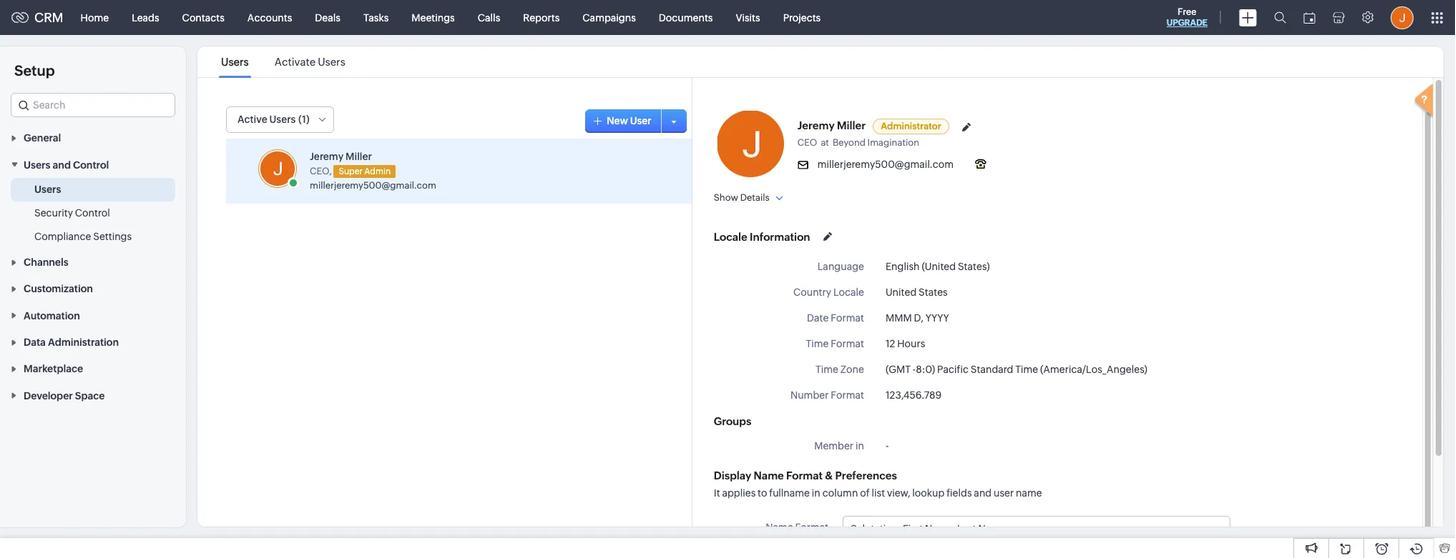 Task type: describe. For each thing, give the bounding box(es) containing it.
users link for activate users link
[[219, 56, 251, 68]]

0 vertical spatial locale
[[714, 231, 748, 243]]

mmm d, yyyy
[[886, 313, 949, 324]]

deals link
[[304, 0, 352, 35]]

security control
[[34, 207, 110, 219]]

jeremy for jeremy miller ceo, super admin millerjeremy500@gmail.com
[[310, 151, 344, 162]]

compliance
[[34, 231, 91, 242]]

name down fullname on the right
[[766, 522, 793, 534]]

lookup
[[913, 488, 945, 499]]

control inside region
[[75, 207, 110, 219]]

search image
[[1274, 11, 1287, 24]]

applies
[[722, 488, 756, 499]]

8:0)
[[916, 364, 935, 376]]

home link
[[69, 0, 120, 35]]

visits
[[736, 12, 760, 23]]

d,
[[914, 313, 924, 324]]

member
[[814, 441, 854, 452]]

display
[[714, 470, 752, 482]]

at
[[821, 137, 829, 148]]

salutation, first name, last name
[[851, 524, 1006, 535]]

meetings link
[[400, 0, 466, 35]]

name,
[[925, 524, 955, 535]]

user
[[630, 115, 652, 126]]

states)
[[958, 261, 990, 273]]

time zone
[[816, 364, 864, 376]]

ceo
[[798, 137, 817, 148]]

ceo at beyond imagination
[[798, 137, 920, 148]]

Search text field
[[11, 94, 175, 117]]

home
[[81, 12, 109, 23]]

profile element
[[1382, 0, 1423, 35]]

beyond imagination link
[[833, 137, 923, 148]]

user
[[994, 488, 1014, 499]]

contacts link
[[171, 0, 236, 35]]

marketplace
[[24, 364, 83, 375]]

profile image
[[1391, 6, 1414, 29]]

calendar image
[[1304, 12, 1316, 23]]

display name format & preferences it applies to fullname in column of list view, lookup fields and user name
[[714, 470, 1042, 499]]

compliance settings
[[34, 231, 132, 242]]

projects link
[[772, 0, 832, 35]]

name
[[1016, 488, 1042, 499]]

crm link
[[11, 10, 63, 25]]

free upgrade
[[1167, 6, 1208, 28]]

leads link
[[120, 0, 171, 35]]

upgrade
[[1167, 18, 1208, 28]]

locale information
[[714, 231, 810, 243]]

space
[[75, 391, 105, 402]]

groups
[[714, 416, 752, 428]]

users and control
[[24, 159, 109, 171]]

english
[[886, 261, 920, 273]]

jeremy for jeremy miller
[[798, 120, 835, 132]]

general button
[[0, 125, 186, 151]]

united states
[[886, 287, 948, 298]]

0 vertical spatial -
[[913, 364, 916, 376]]

name inside display name format & preferences it applies to fullname in column of list view, lookup fields and user name
[[754, 470, 784, 482]]

projects
[[783, 12, 821, 23]]

users link for security control link
[[34, 182, 61, 197]]

data administration
[[24, 337, 119, 349]]

mmm
[[886, 313, 912, 324]]

time for time zone
[[816, 364, 839, 376]]

in inside display name format & preferences it applies to fullname in column of list view, lookup fields and user name
[[812, 488, 821, 499]]

crm
[[34, 10, 63, 25]]

miller for jeremy miller
[[837, 120, 866, 132]]

list
[[872, 488, 885, 499]]

date format
[[807, 313, 864, 324]]

millerjeremy500@gmail.com link
[[310, 180, 436, 191]]

format for number
[[831, 390, 864, 401]]

format for date
[[831, 313, 864, 324]]

users inside users and control region
[[34, 184, 61, 195]]

number
[[791, 390, 829, 401]]

show details link
[[714, 192, 783, 203]]

1 horizontal spatial in
[[856, 441, 864, 452]]

documents link
[[647, 0, 724, 35]]

super
[[339, 166, 363, 176]]

to
[[758, 488, 767, 499]]

active users (1)
[[238, 114, 310, 125]]

list containing users
[[208, 47, 358, 77]]

campaigns
[[583, 12, 636, 23]]

tasks link
[[352, 0, 400, 35]]

campaigns link
[[571, 0, 647, 35]]

free
[[1178, 6, 1197, 17]]

language
[[818, 261, 864, 273]]

show
[[714, 192, 739, 203]]

member in
[[814, 441, 864, 452]]

preferences
[[835, 470, 897, 482]]

hours
[[898, 338, 925, 350]]

new user
[[607, 115, 652, 126]]

of
[[860, 488, 870, 499]]

documents
[[659, 12, 713, 23]]

security
[[34, 207, 73, 219]]

users right activate
[[318, 56, 345, 68]]

security control link
[[34, 206, 110, 220]]

automation
[[24, 310, 80, 322]]

users (1)
[[269, 114, 310, 125]]

marketplace button
[[0, 356, 186, 382]]

meetings
[[412, 12, 455, 23]]



Task type: locate. For each thing, give the bounding box(es) containing it.
calls
[[478, 12, 500, 23]]

developer
[[24, 391, 73, 402]]

0 vertical spatial millerjeremy500@gmail.com
[[818, 159, 954, 170]]

1 horizontal spatial jeremy
[[798, 120, 835, 132]]

1 horizontal spatial and
[[974, 488, 992, 499]]

0 vertical spatial miller
[[837, 120, 866, 132]]

miller up beyond
[[837, 120, 866, 132]]

jeremy miller ceo, super admin millerjeremy500@gmail.com
[[310, 151, 436, 191]]

visits link
[[724, 0, 772, 35]]

compliance settings link
[[34, 229, 132, 244]]

control
[[73, 159, 109, 171], [75, 207, 110, 219]]

users down general on the left of page
[[24, 159, 50, 171]]

users inside users and control dropdown button
[[24, 159, 50, 171]]

activate
[[275, 56, 316, 68]]

united
[[886, 287, 917, 298]]

0 vertical spatial users link
[[219, 56, 251, 68]]

0 horizontal spatial in
[[812, 488, 821, 499]]

0 vertical spatial control
[[73, 159, 109, 171]]

admin
[[364, 166, 391, 176]]

0 vertical spatial in
[[856, 441, 864, 452]]

last
[[957, 524, 977, 535]]

1 horizontal spatial locale
[[834, 287, 864, 298]]

0 vertical spatial jeremy
[[798, 120, 835, 132]]

reports
[[523, 12, 560, 23]]

jeremy up "ceo,"
[[310, 151, 344, 162]]

country locale
[[794, 287, 864, 298]]

miller inside jeremy miller ceo, super admin millerjeremy500@gmail.com
[[346, 151, 372, 162]]

(gmt -8:0) pacific standard time (america/los_angeles)
[[886, 364, 1148, 376]]

channels
[[24, 257, 68, 268]]

time down the date
[[806, 338, 829, 350]]

administration
[[48, 337, 119, 349]]

time format
[[806, 338, 864, 350]]

locale down the show
[[714, 231, 748, 243]]

control down 'general' dropdown button
[[73, 159, 109, 171]]

number format
[[791, 390, 864, 401]]

general
[[24, 133, 61, 144]]

0 horizontal spatial miller
[[346, 151, 372, 162]]

millerjeremy500@gmail.com down beyond imagination link
[[818, 159, 954, 170]]

in left column
[[812, 488, 821, 499]]

format up fullname on the right
[[786, 470, 823, 482]]

data
[[24, 337, 46, 349]]

show details
[[714, 192, 770, 203]]

jeremy inside jeremy miller ceo, super admin millerjeremy500@gmail.com
[[310, 151, 344, 162]]

format up 'zone'
[[831, 338, 864, 350]]

developer space button
[[0, 382, 186, 409]]

and inside display name format & preferences it applies to fullname in column of list view, lookup fields and user name
[[974, 488, 992, 499]]

pacific
[[937, 364, 969, 376]]

format down 'zone'
[[831, 390, 864, 401]]

miller for jeremy miller ceo, super admin millerjeremy500@gmail.com
[[346, 151, 372, 162]]

yyyy
[[926, 313, 949, 324]]

format down fullname on the right
[[795, 522, 829, 534]]

1 horizontal spatial millerjeremy500@gmail.com
[[818, 159, 954, 170]]

millerjeremy500@gmail.com down admin
[[310, 180, 436, 191]]

0 vertical spatial and
[[53, 159, 71, 171]]

1 vertical spatial -
[[886, 441, 889, 452]]

format for name
[[795, 522, 829, 534]]

(america/los_angeles)
[[1041, 364, 1148, 376]]

jeremy up ceo
[[798, 120, 835, 132]]

reports link
[[512, 0, 571, 35]]

jeremy miller
[[798, 120, 866, 132]]

- right (gmt
[[913, 364, 916, 376]]

administrator
[[881, 121, 942, 132]]

1 vertical spatial control
[[75, 207, 110, 219]]

Salutation, First Name, Last Name field
[[844, 517, 1230, 542]]

new user button
[[586, 109, 666, 133]]

12
[[886, 338, 896, 350]]

accounts
[[247, 12, 292, 23]]

users down contacts
[[221, 56, 249, 68]]

create menu element
[[1231, 0, 1266, 35]]

123,456.789
[[886, 390, 942, 401]]

1 vertical spatial locale
[[834, 287, 864, 298]]

fullname
[[769, 488, 810, 499]]

calls link
[[466, 0, 512, 35]]

0 horizontal spatial jeremy
[[310, 151, 344, 162]]

0 horizontal spatial users link
[[34, 182, 61, 197]]

data administration button
[[0, 329, 186, 356]]

0 horizontal spatial locale
[[714, 231, 748, 243]]

it
[[714, 488, 720, 499]]

standard
[[971, 364, 1014, 376]]

1 vertical spatial miller
[[346, 151, 372, 162]]

and inside dropdown button
[[53, 159, 71, 171]]

miller up super
[[346, 151, 372, 162]]

states
[[919, 287, 948, 298]]

locale down language
[[834, 287, 864, 298]]

search element
[[1266, 0, 1295, 35]]

format for time
[[831, 338, 864, 350]]

country
[[794, 287, 832, 298]]

format inside display name format & preferences it applies to fullname in column of list view, lookup fields and user name
[[786, 470, 823, 482]]

0 horizontal spatial and
[[53, 159, 71, 171]]

automation button
[[0, 302, 186, 329]]

1 vertical spatial users link
[[34, 182, 61, 197]]

name right last
[[979, 524, 1006, 535]]

users link
[[219, 56, 251, 68], [34, 182, 61, 197]]

users and control region
[[0, 178, 186, 249]]

developer space
[[24, 391, 105, 402]]

&
[[825, 470, 833, 482]]

imagination
[[868, 137, 920, 148]]

channels button
[[0, 249, 186, 276]]

tasks
[[363, 12, 389, 23]]

settings
[[93, 231, 132, 242]]

users link up the security
[[34, 182, 61, 197]]

contacts
[[182, 12, 225, 23]]

name inside the "salutation, first name, last name" field
[[979, 524, 1006, 535]]

1 vertical spatial millerjeremy500@gmail.com
[[310, 180, 436, 191]]

in
[[856, 441, 864, 452], [812, 488, 821, 499]]

first
[[903, 524, 923, 535]]

fields
[[947, 488, 972, 499]]

activate users
[[275, 56, 345, 68]]

in right member
[[856, 441, 864, 452]]

and down general on the left of page
[[53, 159, 71, 171]]

0 horizontal spatial -
[[886, 441, 889, 452]]

new
[[607, 115, 628, 126]]

control up compliance settings link
[[75, 207, 110, 219]]

-
[[913, 364, 916, 376], [886, 441, 889, 452]]

locale
[[714, 231, 748, 243], [834, 287, 864, 298]]

1 vertical spatial and
[[974, 488, 992, 499]]

None field
[[11, 93, 175, 117]]

format up time format
[[831, 313, 864, 324]]

accounts link
[[236, 0, 304, 35]]

view,
[[887, 488, 911, 499]]

english (united states)
[[886, 261, 990, 273]]

control inside dropdown button
[[73, 159, 109, 171]]

and
[[53, 159, 71, 171], [974, 488, 992, 499]]

users up the security
[[34, 184, 61, 195]]

create menu image
[[1239, 9, 1257, 26]]

1 horizontal spatial miller
[[837, 120, 866, 132]]

date
[[807, 313, 829, 324]]

information
[[750, 231, 810, 243]]

0 horizontal spatial millerjeremy500@gmail.com
[[310, 180, 436, 191]]

time right standard
[[1016, 364, 1038, 376]]

leads
[[132, 12, 159, 23]]

1 horizontal spatial -
[[913, 364, 916, 376]]

salutation,
[[851, 524, 901, 535]]

time left 'zone'
[[816, 364, 839, 376]]

1 horizontal spatial users link
[[219, 56, 251, 68]]

list
[[208, 47, 358, 77]]

and left user
[[974, 488, 992, 499]]

active
[[238, 114, 267, 125]]

- up preferences
[[886, 441, 889, 452]]

1 vertical spatial in
[[812, 488, 821, 499]]

name up to
[[754, 470, 784, 482]]

users link down contacts
[[219, 56, 251, 68]]

time
[[806, 338, 829, 350], [816, 364, 839, 376], [1016, 364, 1038, 376]]

time for time format
[[806, 338, 829, 350]]

(united
[[922, 261, 956, 273]]

activate users link
[[272, 56, 348, 68]]

1 vertical spatial jeremy
[[310, 151, 344, 162]]

ceo,
[[310, 166, 332, 176]]



Task type: vqa. For each thing, say whether or not it's contained in the screenshot.
topmost Associates
no



